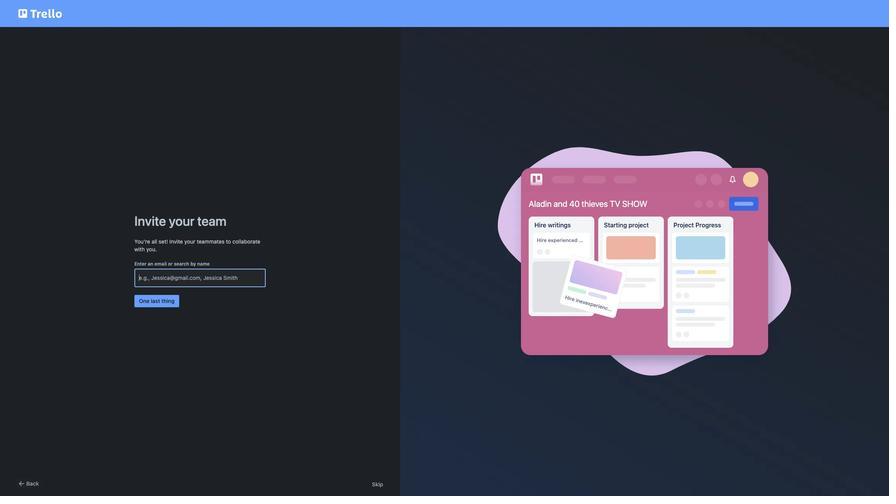 Task type: locate. For each thing, give the bounding box(es) containing it.
hire inexexperienced writer
[[564, 294, 630, 317]]

aladin and 40 thieves tv show
[[529, 199, 647, 209]]

all
[[152, 238, 157, 245]]

invite your team
[[134, 213, 227, 228]]

0 horizontal spatial trello image
[[17, 5, 63, 22]]

one
[[139, 298, 149, 304]]

hire
[[535, 222, 546, 229], [537, 237, 547, 243], [564, 294, 576, 303]]

invite inside you're all set! invite your teammates to collaborate with you.
[[169, 238, 183, 245]]

experienced
[[548, 237, 578, 243]]

writer for experienced
[[579, 237, 593, 243]]

writer inside hire inexexperienced writer
[[614, 307, 630, 317]]

show
[[622, 199, 647, 209]]

and
[[554, 199, 567, 209]]

to
[[226, 238, 231, 245]]

2 vertical spatial hire
[[564, 294, 576, 303]]

1 vertical spatial hire
[[537, 237, 547, 243]]

0 vertical spatial your
[[169, 213, 194, 228]]

tv
[[610, 199, 620, 209]]

aladin
[[529, 199, 552, 209]]

1 horizontal spatial invite
[[169, 238, 183, 245]]

0 vertical spatial hire
[[535, 222, 546, 229]]

one last thing
[[139, 298, 175, 304]]

hire inside hire inexexperienced writer
[[564, 294, 576, 303]]

hire writings
[[535, 222, 571, 229]]

invite
[[134, 213, 166, 228], [169, 238, 183, 245]]

collaborate
[[232, 238, 260, 245]]

1 vertical spatial writer
[[614, 307, 630, 317]]

1 horizontal spatial trello image
[[529, 172, 544, 187]]

1 vertical spatial trello image
[[529, 172, 544, 187]]

thing
[[162, 298, 175, 304]]

invite right set!
[[169, 238, 183, 245]]

0 horizontal spatial invite
[[134, 213, 166, 228]]

you're all set! invite your teammates to collaborate with you.
[[134, 238, 260, 252]]

you're
[[134, 238, 150, 245]]

name
[[197, 261, 210, 267]]

your left the teammates
[[184, 238, 195, 245]]

invite up all
[[134, 213, 166, 228]]

your up you're all set! invite your teammates to collaborate with you.
[[169, 213, 194, 228]]

1 horizontal spatial writer
[[614, 307, 630, 317]]

0 horizontal spatial writer
[[579, 237, 593, 243]]

project progress
[[674, 222, 721, 229]]

set!
[[159, 238, 168, 245]]

1 vertical spatial invite
[[169, 238, 183, 245]]

trello image
[[17, 5, 63, 22], [529, 172, 544, 187]]

your
[[169, 213, 194, 228], [184, 238, 195, 245]]

1 vertical spatial your
[[184, 238, 195, 245]]

writings
[[548, 222, 571, 229]]

0 vertical spatial writer
[[579, 237, 593, 243]]

search
[[174, 261, 189, 267]]

writer
[[579, 237, 593, 243], [614, 307, 630, 317]]

progress
[[696, 222, 721, 229]]

hire for hire inexexperienced writer
[[564, 294, 576, 303]]

one last thing button
[[134, 295, 179, 307]]



Task type: describe. For each thing, give the bounding box(es) containing it.
skip
[[372, 481, 383, 488]]

enter an email or search by name
[[134, 261, 210, 267]]

teammates
[[197, 238, 225, 245]]

or
[[168, 261, 173, 267]]

by
[[190, 261, 196, 267]]

starting
[[604, 222, 627, 229]]

with
[[134, 246, 145, 252]]

email
[[154, 261, 167, 267]]

hire for hire writings
[[535, 222, 546, 229]]

0 vertical spatial invite
[[134, 213, 166, 228]]

40
[[569, 199, 580, 209]]

skip button
[[372, 481, 383, 489]]

hire for hire experienced writer
[[537, 237, 547, 243]]

thieves
[[582, 199, 608, 209]]

back
[[26, 481, 39, 487]]

you.
[[146, 246, 157, 252]]

back button
[[17, 479, 39, 489]]

an
[[148, 261, 153, 267]]

starting project
[[604, 222, 649, 229]]

0 vertical spatial trello image
[[17, 5, 63, 22]]

hire experienced writer
[[537, 237, 593, 243]]

e.g., Jessica@gmail.com, Jessica Smith text field
[[139, 271, 261, 285]]

enter
[[134, 261, 147, 267]]

inexexperienced
[[575, 297, 615, 313]]

your inside you're all set! invite your teammates to collaborate with you.
[[184, 238, 195, 245]]

project
[[629, 222, 649, 229]]

writer for inexexperienced
[[614, 307, 630, 317]]

last
[[151, 298, 160, 304]]

team
[[197, 213, 227, 228]]

project
[[674, 222, 694, 229]]



Task type: vqa. For each thing, say whether or not it's contained in the screenshot.
YOU.
yes



